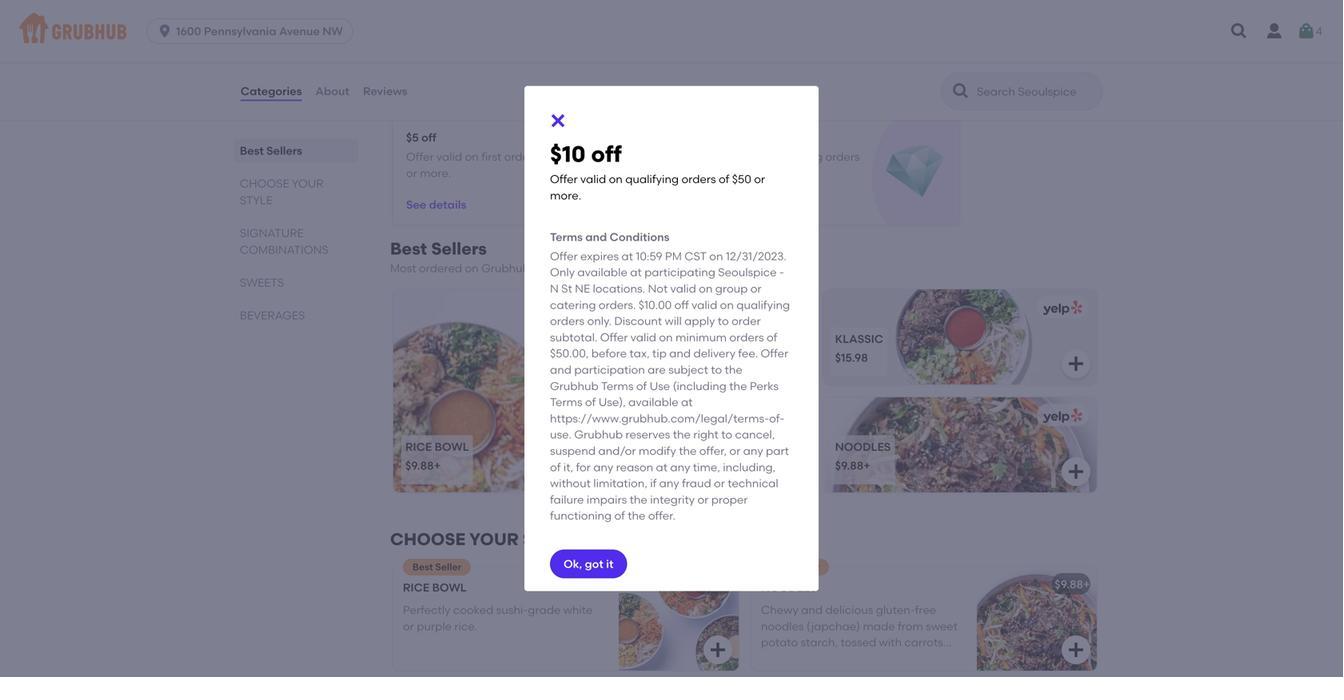 Task type: describe. For each thing, give the bounding box(es) containing it.
best up rice bowl
[[413, 561, 433, 573]]

made
[[863, 620, 896, 634]]

more. inside 'offer valid on qualifying orders of $50 or more.'
[[744, 166, 775, 180]]

valid inside 'offer valid on qualifying orders of $50 or more.'
[[725, 150, 751, 164]]

most
[[390, 262, 417, 275]]

fee.
[[739, 347, 758, 361]]

seller for noodles
[[794, 561, 820, 573]]

more. for $10
[[550, 189, 582, 202]]

qualifying inside terms and conditions offer expires at 10:59 pm cst on 12/31/2023. only available at participating seoulspice - n st ne locations. not valid on group or catering orders. $10.00 off valid on qualifying orders only. discount will apply to order subtotal. offer valid on minimum orders of $50.00, before tax, tip and delivery fee. offer and participation are subject to the grubhub terms of use (including the perks terms of use), available at https://www.grubhub.com/legal/terms-of- use. grubhub reserves the right to cancel, suspend and/or modify the offer, or any part of it, for any reason at any time, including, without limitation, if any fraud or technical failure impairs the integrity or proper functioning of the offer.
[[737, 298, 790, 312]]

and down $50.00,
[[550, 363, 572, 377]]

in
[[811, 652, 820, 666]]

of inside $10 off offer valid on qualifying orders of $50 or more.
[[719, 173, 730, 186]]

order
[[732, 314, 761, 328]]

(including
[[673, 379, 727, 393]]

rice bowl image
[[619, 567, 739, 671]]

details
[[429, 198, 467, 212]]

impairs
[[587, 493, 627, 507]]

n
[[550, 282, 559, 296]]

with
[[880, 636, 902, 650]]

orders.
[[599, 298, 636, 312]]

perfectly
[[403, 604, 451, 617]]

terms and conditions offer expires at 10:59 pm cst on 12/31/2023. only available at participating seoulspice - n st ne locations. not valid on group or catering orders. $10.00 off valid on qualifying orders only. discount will apply to order subtotal. offer valid on minimum orders of $50.00, before tax, tip and delivery fee. offer and participation are subject to the grubhub terms of use (including the perks terms of use), available at https://www.grubhub.com/legal/terms-of- use. grubhub reserves the right to cancel, suspend and/or modify the offer, or any part of it, for any reason at any time, including, without limitation, if any fraud or technical failure impairs the integrity or proper functioning of the offer.
[[550, 230, 790, 523]]

best down categories button
[[240, 144, 264, 158]]

1600
[[176, 24, 201, 38]]

seller for rice bowl
[[436, 561, 462, 573]]

suspend
[[550, 444, 596, 458]]

or inside $5 off offer valid on first orders of $25 or more.
[[406, 166, 417, 180]]

fraud
[[682, 477, 712, 490]]

offer,
[[700, 444, 727, 458]]

gluten-
[[877, 604, 916, 617]]

without
[[550, 477, 591, 490]]

if
[[650, 477, 657, 490]]

on inside 'offer valid on qualifying orders of $50 or more.'
[[753, 150, 767, 164]]

noodles image
[[978, 567, 1098, 671]]

potato
[[762, 636, 799, 650]]

the down "fee."
[[725, 363, 743, 377]]

garlic-
[[907, 652, 942, 666]]

1 horizontal spatial choose
[[390, 529, 466, 550]]

0 horizontal spatial available
[[578, 266, 628, 279]]

ordered
[[419, 262, 462, 275]]

$9.88 + for perfectly cooked sushi-grade white or purple rice.
[[697, 578, 732, 591]]

klassic
[[836, 332, 884, 346]]

use.
[[550, 428, 572, 442]]

chewy and delicious gluten-free noodles (japchae) made from sweet potato starch, tossed with carrots and kale in a delicious soy-garlic- sesame marinade.
[[762, 604, 958, 678]]

pennsylvania
[[204, 24, 277, 38]]

offer inside 'offer valid on qualifying orders of $50 or more.'
[[694, 150, 722, 164]]

kale
[[786, 652, 808, 666]]

offer valid on qualifying orders of $50 or more.
[[694, 150, 860, 180]]

got
[[585, 557, 604, 571]]

technical
[[728, 477, 779, 490]]

best sellers
[[240, 144, 302, 158]]

1 vertical spatial your
[[470, 529, 519, 550]]

participating
[[645, 266, 716, 279]]

signature combinations
[[240, 226, 329, 257]]

orders inside $10 off offer valid on qualifying orders of $50 or more.
[[682, 173, 716, 186]]

$10.00
[[639, 298, 672, 312]]

off for $5
[[422, 131, 437, 144]]

and up the expires
[[586, 230, 607, 244]]

and up the sesame
[[762, 652, 783, 666]]

only.
[[588, 314, 612, 328]]

and up (japchae)
[[802, 604, 823, 617]]

avenue
[[279, 24, 320, 38]]

it
[[606, 557, 614, 571]]

Search Seoulspice search field
[[976, 84, 1098, 99]]

use
[[650, 379, 671, 393]]

1 vertical spatial terms
[[601, 379, 634, 393]]

$10 off offer valid on qualifying orders of $50 or more.
[[550, 141, 766, 202]]

ok, got it
[[564, 557, 614, 571]]

about
[[316, 84, 350, 98]]

subject
[[669, 363, 709, 377]]

grubhub inside the best sellers most ordered on grubhub
[[482, 262, 530, 275]]

see details
[[406, 198, 467, 212]]

$10
[[550, 141, 586, 168]]

of-
[[770, 412, 785, 425]]

reserves
[[626, 428, 671, 442]]

on inside $5 off offer valid on first orders of $25 or more.
[[465, 150, 479, 164]]

categories
[[241, 84, 302, 98]]

categories button
[[240, 62, 303, 120]]

promo image for offer valid on qualifying orders of $50 or more.
[[886, 143, 945, 201]]

sweet
[[926, 620, 958, 634]]

soy-
[[884, 652, 907, 666]]

$9.88 inside the rice bowl $9.88 +
[[406, 459, 434, 473]]

on inside the best sellers most ordered on grubhub
[[465, 262, 479, 275]]

sweets
[[240, 276, 284, 290]]

best sellers most ordered on grubhub
[[390, 239, 530, 275]]

yelp image for rice bowl
[[754, 301, 796, 316]]

nw
[[323, 24, 343, 38]]

the left perks
[[730, 379, 748, 393]]

or inside perfectly cooked sushi-grade white or purple rice.
[[403, 620, 414, 634]]

about button
[[315, 62, 350, 120]]

reason
[[616, 461, 654, 474]]

$5 off offer valid on first orders of $25 or more.
[[406, 131, 574, 180]]

$5
[[406, 131, 419, 144]]

tossed
[[841, 636, 877, 650]]

1600 pennsylvania avenue nw button
[[146, 18, 360, 44]]

ok, got it button
[[550, 550, 627, 579]]

cancel,
[[736, 428, 775, 442]]

+ inside noodles $9.88 +
[[864, 459, 871, 473]]

4 button
[[1297, 17, 1323, 46]]

2 vertical spatial terms
[[550, 396, 583, 409]]

signature
[[240, 226, 304, 240]]

apply
[[685, 314, 715, 328]]

rice.
[[455, 620, 478, 634]]

offer inside $5 off offer valid on first orders of $25 or more.
[[406, 150, 434, 164]]

1 vertical spatial to
[[711, 363, 722, 377]]

bowl for rice bowl
[[432, 581, 467, 595]]

locations.
[[593, 282, 646, 296]]

svg image inside 4 button
[[1297, 22, 1317, 41]]

svg image inside 1600 pennsylvania avenue nw button
[[157, 23, 173, 39]]

10:59
[[636, 250, 663, 263]]

minimum
[[676, 331, 727, 344]]

noodles
[[762, 620, 804, 634]]

more. for $5
[[420, 166, 451, 180]]

klassic $15.98
[[836, 332, 884, 365]]

0 vertical spatial choose your style
[[240, 177, 324, 207]]

first
[[482, 150, 502, 164]]



Task type: locate. For each thing, give the bounding box(es) containing it.
to left order
[[718, 314, 729, 328]]

1 horizontal spatial more.
[[550, 189, 582, 202]]

choose your style up signature
[[240, 177, 324, 207]]

rice inside the rice bowl $9.88 +
[[406, 440, 432, 454]]

off inside $5 off offer valid on first orders of $25 or more.
[[422, 131, 437, 144]]

choose down "best sellers"
[[240, 177, 289, 190]]

right
[[694, 428, 719, 442]]

1 vertical spatial sellers
[[431, 239, 487, 259]]

more. inside $10 off offer valid on qualifying orders of $50 or more.
[[550, 189, 582, 202]]

$9.88 + for chewy and delicious gluten-free noodles (japchae) made from sweet potato starch, tossed with carrots and kale in a delicious soy-garlic- sesame marinade.
[[1055, 578, 1091, 591]]

integrity
[[650, 493, 695, 507]]

0 vertical spatial choose
[[240, 177, 289, 190]]

more. inside $5 off offer valid on first orders of $25 or more.
[[420, 166, 451, 180]]

0 vertical spatial bowl
[[435, 440, 469, 454]]

0 vertical spatial terms
[[550, 230, 583, 244]]

best
[[240, 144, 264, 158], [390, 239, 427, 259], [413, 561, 433, 573], [771, 561, 792, 573]]

of inside $5 off offer valid on first orders of $25 or more.
[[542, 150, 552, 164]]

rice for rice bowl $9.88 +
[[406, 440, 432, 454]]

delicious
[[826, 604, 874, 617], [833, 652, 881, 666]]

0 horizontal spatial $9.88 +
[[697, 578, 732, 591]]

sushi-
[[496, 604, 528, 617]]

functioning
[[550, 509, 612, 523]]

1 horizontal spatial choose your style
[[390, 529, 575, 550]]

seller
[[436, 561, 462, 573], [794, 561, 820, 573]]

reviews button
[[362, 62, 409, 120]]

carrots
[[905, 636, 944, 650]]

off up will
[[675, 298, 689, 312]]

ne
[[575, 282, 590, 296]]

1 horizontal spatial your
[[470, 529, 519, 550]]

terms up use. at the bottom
[[550, 396, 583, 409]]

0 vertical spatial noodles
[[836, 440, 891, 454]]

see
[[406, 198, 427, 212]]

the down limitation,
[[630, 493, 648, 507]]

0 horizontal spatial promo image
[[599, 143, 657, 201]]

off inside $10 off offer valid on qualifying orders of $50 or more.
[[591, 141, 622, 168]]

0 horizontal spatial noodles
[[762, 581, 817, 595]]

1 $9.88 + from the left
[[697, 578, 732, 591]]

1 promo image from the left
[[599, 143, 657, 201]]

and up subject
[[670, 347, 691, 361]]

will
[[665, 314, 682, 328]]

cst
[[685, 250, 707, 263]]

delicious down tossed
[[833, 652, 881, 666]]

offer
[[406, 150, 434, 164], [694, 150, 722, 164], [550, 173, 578, 186], [550, 250, 578, 263], [601, 331, 628, 344], [761, 347, 789, 361]]

before
[[592, 347, 627, 361]]

0 horizontal spatial best seller
[[413, 561, 462, 573]]

see details button
[[406, 191, 467, 219]]

(japchae)
[[807, 620, 861, 634]]

the left right
[[673, 428, 691, 442]]

failure
[[550, 493, 584, 507]]

sellers up ordered
[[431, 239, 487, 259]]

seller up rice bowl
[[436, 561, 462, 573]]

1 vertical spatial grubhub
[[550, 379, 599, 393]]

1 vertical spatial available
[[629, 396, 679, 409]]

promo image
[[599, 143, 657, 201], [886, 143, 945, 201]]

2 vertical spatial to
[[722, 428, 733, 442]]

1 vertical spatial noodles
[[762, 581, 817, 595]]

1 vertical spatial bowl
[[432, 581, 467, 595]]

best seller for rice bowl
[[413, 561, 462, 573]]

delivery
[[694, 347, 736, 361]]

qualifying inside $10 off offer valid on qualifying orders of $50 or more.
[[626, 173, 679, 186]]

off inside terms and conditions offer expires at 10:59 pm cst on 12/31/2023. only available at participating seoulspice - n st ne locations. not valid on group or catering orders. $10.00 off valid on qualifying orders only. discount will apply to order subtotal. offer valid on minimum orders of $50.00, before tax, tip and delivery fee. offer and participation are subject to the grubhub terms of use (including the perks terms of use), available at https://www.grubhub.com/legal/terms-of- use. grubhub reserves the right to cancel, suspend and/or modify the offer, or any part of it, for any reason at any time, including, without limitation, if any fraud or technical failure impairs the integrity or proper functioning of the offer.
[[675, 298, 689, 312]]

at down the 'modify'
[[656, 461, 668, 474]]

1 horizontal spatial off
[[591, 141, 622, 168]]

the left offer.
[[628, 509, 646, 523]]

1 horizontal spatial promo image
[[886, 143, 945, 201]]

are
[[648, 363, 666, 377]]

st
[[562, 282, 573, 296]]

1 horizontal spatial style
[[523, 529, 575, 550]]

$15.98
[[836, 351, 869, 365]]

choose inside 'choose your style'
[[240, 177, 289, 190]]

seoulspice
[[719, 266, 777, 279]]

2 $9.88 + from the left
[[1055, 578, 1091, 591]]

0 horizontal spatial seller
[[436, 561, 462, 573]]

$50 inside $10 off offer valid on qualifying orders of $50 or more.
[[733, 173, 752, 186]]

terms up only
[[550, 230, 583, 244]]

to down 'delivery'
[[711, 363, 722, 377]]

search icon image
[[952, 82, 971, 101]]

group
[[716, 282, 748, 296]]

marinade.
[[806, 669, 862, 678]]

sesame
[[762, 669, 804, 678]]

2 best seller from the left
[[771, 561, 820, 573]]

any down cancel,
[[744, 444, 764, 458]]

sellers for best sellers
[[267, 144, 302, 158]]

1 vertical spatial style
[[523, 529, 575, 550]]

offer.
[[649, 509, 676, 523]]

noodles for noodles $9.88 +
[[836, 440, 891, 454]]

best up most
[[390, 239, 427, 259]]

yelp image for klassic
[[1041, 301, 1083, 316]]

noodles $9.88 +
[[836, 440, 891, 473]]

starch,
[[801, 636, 838, 650]]

0 horizontal spatial choose
[[240, 177, 289, 190]]

grubhub down $50.00,
[[550, 379, 599, 393]]

0 horizontal spatial off
[[422, 131, 437, 144]]

1 vertical spatial qualifying
[[626, 173, 679, 186]]

0 horizontal spatial $50
[[708, 166, 727, 180]]

1 horizontal spatial available
[[629, 396, 679, 409]]

the
[[725, 363, 743, 377], [730, 379, 748, 393], [673, 428, 691, 442], [679, 444, 697, 458], [630, 493, 648, 507], [628, 509, 646, 523]]

choose your style
[[240, 177, 324, 207], [390, 529, 575, 550]]

choose up rice bowl
[[390, 529, 466, 550]]

0 vertical spatial style
[[240, 194, 273, 207]]

bowl inside the rice bowl $9.88 +
[[435, 440, 469, 454]]

2 horizontal spatial off
[[675, 298, 689, 312]]

terms
[[550, 230, 583, 244], [601, 379, 634, 393], [550, 396, 583, 409]]

of
[[542, 150, 552, 164], [694, 166, 705, 180], [719, 173, 730, 186], [767, 331, 778, 344], [637, 379, 647, 393], [585, 396, 596, 409], [550, 461, 561, 474], [615, 509, 625, 523]]

not
[[648, 282, 668, 296]]

0 horizontal spatial choose your style
[[240, 177, 324, 207]]

2 vertical spatial grubhub
[[575, 428, 623, 442]]

+ inside the rice bowl $9.88 +
[[434, 459, 441, 473]]

orders inside $5 off offer valid on first orders of $25 or more.
[[504, 150, 539, 164]]

style up ok,
[[523, 529, 575, 550]]

1 vertical spatial rice
[[403, 581, 430, 595]]

at left 10:59
[[622, 250, 633, 263]]

0 horizontal spatial your
[[292, 177, 324, 190]]

at down (including
[[682, 396, 693, 409]]

perfectly cooked sushi-grade white or purple rice.
[[403, 604, 593, 634]]

perks
[[750, 379, 779, 393]]

svg image inside main navigation navigation
[[1230, 22, 1249, 41]]

your down "best sellers"
[[292, 177, 324, 190]]

4
[[1317, 24, 1323, 38]]

0 vertical spatial rice
[[406, 440, 432, 454]]

$25
[[555, 150, 574, 164]]

the down right
[[679, 444, 697, 458]]

valid
[[437, 150, 463, 164], [725, 150, 751, 164], [581, 173, 607, 186], [671, 282, 697, 296], [692, 298, 718, 312], [631, 331, 657, 344]]

any right for
[[594, 461, 614, 474]]

cooked
[[453, 604, 494, 617]]

0 vertical spatial your
[[292, 177, 324, 190]]

$9.88 +
[[697, 578, 732, 591], [1055, 578, 1091, 591]]

bowl
[[435, 440, 469, 454], [432, 581, 467, 595]]

terms up use), at bottom left
[[601, 379, 634, 393]]

bowl for rice bowl $9.88 +
[[435, 440, 469, 454]]

1 seller from the left
[[436, 561, 462, 573]]

or inside 'offer valid on qualifying orders of $50 or more.'
[[730, 166, 741, 180]]

only
[[550, 266, 575, 279]]

$9.88 inside noodles $9.88 +
[[836, 459, 864, 473]]

at down 10:59
[[631, 266, 642, 279]]

0 horizontal spatial style
[[240, 194, 273, 207]]

qualifying inside 'offer valid on qualifying orders of $50 or more.'
[[770, 150, 823, 164]]

your up 'sushi-'
[[470, 529, 519, 550]]

2 promo image from the left
[[886, 143, 945, 201]]

1 horizontal spatial $50
[[733, 173, 752, 186]]

0 vertical spatial sellers
[[267, 144, 302, 158]]

0 vertical spatial delicious
[[826, 604, 874, 617]]

https://www.grubhub.com/legal/terms-
[[550, 412, 770, 425]]

promo image for offer valid on first orders of $25 or more.
[[599, 143, 657, 201]]

1 best seller from the left
[[413, 561, 462, 573]]

noodles for noodles
[[762, 581, 817, 595]]

sellers for best sellers most ordered on grubhub
[[431, 239, 487, 259]]

to
[[718, 314, 729, 328], [711, 363, 722, 377], [722, 428, 733, 442]]

choose your style up rice bowl
[[390, 529, 575, 550]]

grubhub up and/or
[[575, 428, 623, 442]]

beverages
[[240, 309, 305, 322]]

0 vertical spatial available
[[578, 266, 628, 279]]

rice
[[406, 440, 432, 454], [403, 581, 430, 595]]

$50.00,
[[550, 347, 589, 361]]

participation
[[575, 363, 645, 377]]

grubhub left only
[[482, 262, 530, 275]]

chewy
[[762, 604, 799, 617]]

1 horizontal spatial noodles
[[836, 440, 891, 454]]

offer inside $10 off offer valid on qualifying orders of $50 or more.
[[550, 173, 578, 186]]

valid inside $5 off offer valid on first orders of $25 or more.
[[437, 150, 463, 164]]

modify
[[639, 444, 677, 458]]

1600 pennsylvania avenue nw
[[176, 24, 343, 38]]

0 vertical spatial qualifying
[[770, 150, 823, 164]]

valid inside $10 off offer valid on qualifying orders of $50 or more.
[[581, 173, 607, 186]]

12/31/2023.
[[726, 250, 787, 263]]

reviews
[[363, 84, 408, 98]]

best seller up rice bowl
[[413, 561, 462, 573]]

rice bowl $9.88 +
[[406, 440, 469, 473]]

1 horizontal spatial sellers
[[431, 239, 487, 259]]

to right right
[[722, 428, 733, 442]]

svg image
[[1297, 22, 1317, 41], [157, 23, 173, 39], [1067, 462, 1086, 481], [1067, 641, 1086, 660]]

delicious up (japchae)
[[826, 604, 874, 617]]

main navigation navigation
[[0, 0, 1344, 62]]

use),
[[599, 396, 626, 409]]

0 horizontal spatial sellers
[[267, 144, 302, 158]]

tax,
[[630, 347, 650, 361]]

available down the expires
[[578, 266, 628, 279]]

yelp image for noodles
[[1041, 409, 1083, 424]]

combinations
[[240, 243, 329, 257]]

of inside 'offer valid on qualifying orders of $50 or more.'
[[694, 166, 705, 180]]

$50 inside 'offer valid on qualifying orders of $50 or more.'
[[708, 166, 727, 180]]

sellers
[[267, 144, 302, 158], [431, 239, 487, 259]]

off right $10
[[591, 141, 622, 168]]

off right $5
[[422, 131, 437, 144]]

2 seller from the left
[[794, 561, 820, 573]]

and
[[586, 230, 607, 244], [670, 347, 691, 361], [550, 363, 572, 377], [802, 604, 823, 617], [762, 652, 783, 666]]

1 horizontal spatial seller
[[794, 561, 820, 573]]

0 vertical spatial grubhub
[[482, 262, 530, 275]]

free
[[916, 604, 937, 617]]

1 horizontal spatial best seller
[[771, 561, 820, 573]]

1 horizontal spatial $9.88 +
[[1055, 578, 1091, 591]]

best up chewy
[[771, 561, 792, 573]]

seller up chewy
[[794, 561, 820, 573]]

orders inside 'offer valid on qualifying orders of $50 or more.'
[[826, 150, 860, 164]]

any right if
[[660, 477, 680, 490]]

available up https://www.grubhub.com/legal/terms-
[[629, 396, 679, 409]]

best seller for noodles
[[771, 561, 820, 573]]

svg image
[[1230, 22, 1249, 41], [549, 111, 568, 130], [1067, 354, 1086, 373], [709, 641, 728, 660]]

0 vertical spatial to
[[718, 314, 729, 328]]

0 horizontal spatial more.
[[420, 166, 451, 180]]

best inside the best sellers most ordered on grubhub
[[390, 239, 427, 259]]

-
[[780, 266, 785, 279]]

part
[[766, 444, 789, 458]]

sellers inside the best sellers most ordered on grubhub
[[431, 239, 487, 259]]

rice for rice bowl
[[403, 581, 430, 595]]

ok,
[[564, 557, 582, 571]]

sellers down categories button
[[267, 144, 302, 158]]

orders
[[504, 150, 539, 164], [826, 150, 860, 164], [682, 173, 716, 186], [550, 314, 585, 328], [730, 331, 764, 344]]

purple
[[417, 620, 452, 634]]

1 vertical spatial delicious
[[833, 652, 881, 666]]

1 vertical spatial choose your style
[[390, 529, 575, 550]]

any up fraud
[[671, 461, 691, 474]]

2 horizontal spatial more.
[[744, 166, 775, 180]]

conditions
[[610, 230, 670, 244]]

style up signature
[[240, 194, 273, 207]]

yelp image
[[754, 301, 796, 316], [1041, 301, 1083, 316], [1041, 409, 1083, 424]]

time,
[[693, 461, 721, 474]]

or inside $10 off offer valid on qualifying orders of $50 or more.
[[755, 173, 766, 186]]

best seller up chewy
[[771, 561, 820, 573]]

2 vertical spatial qualifying
[[737, 298, 790, 312]]

on inside $10 off offer valid on qualifying orders of $50 or more.
[[609, 173, 623, 186]]

proper
[[712, 493, 748, 507]]

limitation,
[[594, 477, 648, 490]]

off for $10
[[591, 141, 622, 168]]

1 vertical spatial choose
[[390, 529, 466, 550]]



Task type: vqa. For each thing, say whether or not it's contained in the screenshot.
Corner Bakery
no



